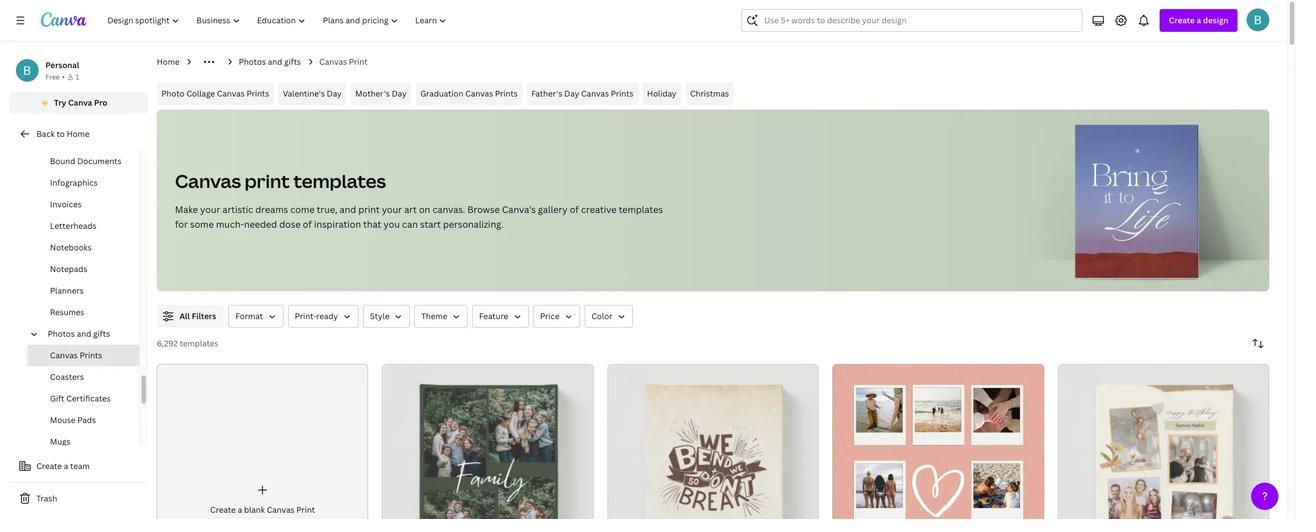 Task type: vqa. For each thing, say whether or not it's contained in the screenshot.
BOB for Bob Builder b0bth3builder2k23@gmail.com
no



Task type: locate. For each thing, give the bounding box(es) containing it.
make
[[175, 204, 198, 216]]

create left blank
[[210, 505, 236, 515]]

templates down all filters
[[180, 338, 218, 349]]

a left blank
[[238, 505, 242, 515]]

feature button
[[473, 305, 529, 328]]

documents up office
[[48, 122, 92, 132]]

canvas inside 'link'
[[581, 88, 609, 99]]

1 horizontal spatial home
[[157, 56, 180, 67]]

print
[[349, 56, 368, 67], [297, 505, 315, 515]]

trash
[[36, 493, 57, 504]]

color button
[[585, 305, 633, 328]]

dose
[[279, 218, 301, 231]]

canvas
[[319, 56, 347, 67], [217, 88, 245, 99], [466, 88, 493, 99], [581, 88, 609, 99], [175, 169, 241, 193], [50, 350, 78, 361], [267, 505, 295, 515]]

price
[[540, 311, 560, 322]]

valentine's day link
[[278, 82, 346, 105]]

try canva pro button
[[9, 92, 148, 114]]

0 horizontal spatial gifts
[[93, 329, 110, 339]]

prints left father's
[[495, 88, 518, 99]]

your
[[200, 204, 220, 216], [382, 204, 402, 216]]

1 vertical spatial a
[[64, 461, 68, 472]]

templates right creative
[[619, 204, 663, 216]]

photos and gifts down top level navigation element
[[239, 56, 301, 67]]

2 day from the left
[[392, 88, 407, 99]]

1 vertical spatial home
[[67, 128, 90, 139]]

canvas up valentine's day
[[319, 56, 347, 67]]

mother's day link
[[351, 82, 411, 105]]

your up some
[[200, 204, 220, 216]]

1 horizontal spatial gifts
[[284, 56, 301, 67]]

gifts up valentine's
[[284, 56, 301, 67]]

prints left holiday
[[611, 88, 634, 99]]

1 vertical spatial gifts
[[93, 329, 110, 339]]

create a blank canvas print element
[[157, 364, 369, 520]]

home up photo
[[157, 56, 180, 67]]

create inside 'element'
[[210, 505, 236, 515]]

documents and office
[[48, 122, 108, 145]]

prints inside 'link'
[[611, 88, 634, 99]]

a for team
[[64, 461, 68, 472]]

0 vertical spatial a
[[1197, 15, 1202, 26]]

free
[[45, 72, 60, 82]]

day inside 'link'
[[565, 88, 579, 99]]

canvas print templates image
[[1027, 110, 1270, 292], [1076, 125, 1199, 278]]

documents up the infographics link
[[77, 156, 122, 167]]

2 vertical spatial create
[[210, 505, 236, 515]]

create for create a team
[[36, 461, 62, 472]]

create a team
[[36, 461, 90, 472]]

0 horizontal spatial day
[[327, 88, 342, 99]]

team
[[70, 461, 90, 472]]

photo collage canvas prints link
[[157, 82, 274, 105]]

brad klo image
[[1247, 9, 1270, 31]]

0 vertical spatial photos and gifts
[[239, 56, 301, 67]]

print right blank
[[297, 505, 315, 515]]

create inside dropdown button
[[1170, 15, 1195, 26]]

0 vertical spatial gifts
[[284, 56, 301, 67]]

and down pro
[[94, 122, 108, 132]]

day
[[327, 88, 342, 99], [392, 88, 407, 99], [565, 88, 579, 99]]

pads
[[77, 415, 96, 426]]

2 your from the left
[[382, 204, 402, 216]]

a inside dropdown button
[[1197, 15, 1202, 26]]

day right mother's at the top left of the page
[[392, 88, 407, 99]]

your up the you
[[382, 204, 402, 216]]

top level navigation element
[[100, 9, 457, 32]]

of down come
[[303, 218, 312, 231]]

documents and office button
[[43, 117, 132, 151]]

canvas print
[[319, 56, 368, 67]]

office
[[48, 134, 69, 145]]

to
[[57, 128, 65, 139]]

dark green natural family photo collage canvas print image
[[382, 364, 594, 520]]

make your artistic dreams come true, and print your art on canvas. browse canva's gallery of creative templates for some much-needed dose of inspiration that you can start personalizing.
[[175, 204, 663, 231]]

1 horizontal spatial create
[[210, 505, 236, 515]]

0 horizontal spatial your
[[200, 204, 220, 216]]

2 horizontal spatial day
[[565, 88, 579, 99]]

0 vertical spatial documents
[[48, 122, 92, 132]]

templates up true,
[[294, 169, 386, 193]]

prints
[[247, 88, 269, 99], [495, 88, 518, 99], [611, 88, 634, 99], [80, 350, 102, 361]]

back to home link
[[9, 123, 148, 146]]

back
[[36, 128, 55, 139]]

home right to
[[67, 128, 90, 139]]

father's day canvas prints link
[[527, 82, 638, 105]]

•
[[62, 72, 65, 82]]

certificates
[[66, 393, 111, 404]]

1 horizontal spatial your
[[382, 204, 402, 216]]

and up inspiration
[[340, 204, 356, 216]]

create down the mugs
[[36, 461, 62, 472]]

canvas right blank
[[267, 505, 295, 515]]

prints left valentine's
[[247, 88, 269, 99]]

some
[[190, 218, 214, 231]]

1 vertical spatial photos and gifts
[[48, 329, 110, 339]]

graduation canvas prints
[[420, 88, 518, 99]]

photos down 'resumes'
[[48, 329, 75, 339]]

try canva pro
[[54, 97, 107, 108]]

6,292 templates
[[157, 338, 218, 349]]

home link
[[157, 56, 180, 68]]

print
[[245, 169, 290, 193], [358, 204, 380, 216]]

0 vertical spatial print
[[245, 169, 290, 193]]

create a blank canvas print link
[[157, 364, 369, 520]]

photos and gifts down resumes link
[[48, 329, 110, 339]]

vintage motivational quote typography - canvas print image
[[608, 364, 819, 520]]

0 vertical spatial create
[[1170, 15, 1195, 26]]

a left the design
[[1197, 15, 1202, 26]]

canvas print templates
[[175, 169, 386, 193]]

3 day from the left
[[565, 88, 579, 99]]

photos and gifts
[[239, 56, 301, 67], [48, 329, 110, 339]]

cream vintage scrapbook birthday photo collage canvas print image
[[1058, 364, 1270, 520]]

0 horizontal spatial photos
[[48, 329, 75, 339]]

day right father's
[[565, 88, 579, 99]]

1 horizontal spatial photos
[[239, 56, 266, 67]]

day right valentine's
[[327, 88, 342, 99]]

2 vertical spatial templates
[[180, 338, 218, 349]]

notebooks link
[[27, 237, 139, 259]]

1 horizontal spatial of
[[570, 204, 579, 216]]

2 horizontal spatial create
[[1170, 15, 1195, 26]]

print up the dreams
[[245, 169, 290, 193]]

mother's day
[[355, 88, 407, 99]]

0 horizontal spatial print
[[245, 169, 290, 193]]

1 vertical spatial print
[[297, 505, 315, 515]]

a for design
[[1197, 15, 1202, 26]]

canvas right father's
[[581, 88, 609, 99]]

2 horizontal spatial a
[[1197, 15, 1202, 26]]

0 horizontal spatial a
[[64, 461, 68, 472]]

print-
[[295, 311, 316, 322]]

photos and gifts button
[[43, 323, 132, 345]]

infographics
[[50, 177, 98, 188]]

create
[[1170, 15, 1195, 26], [36, 461, 62, 472], [210, 505, 236, 515]]

2 horizontal spatial templates
[[619, 204, 663, 216]]

1 vertical spatial photos
[[48, 329, 75, 339]]

1 horizontal spatial print
[[358, 204, 380, 216]]

artistic
[[223, 204, 253, 216]]

gifts down resumes link
[[93, 329, 110, 339]]

print up that
[[358, 204, 380, 216]]

a inside button
[[64, 461, 68, 472]]

1 vertical spatial create
[[36, 461, 62, 472]]

a for blank
[[238, 505, 242, 515]]

format button
[[229, 305, 284, 328]]

print up mother's at the top left of the page
[[349, 56, 368, 67]]

day for father's
[[565, 88, 579, 99]]

for
[[175, 218, 188, 231]]

create a design button
[[1160, 9, 1238, 32]]

1 horizontal spatial templates
[[294, 169, 386, 193]]

0 vertical spatial photos
[[239, 56, 266, 67]]

graduation canvas prints link
[[416, 82, 522, 105]]

home
[[157, 56, 180, 67], [67, 128, 90, 139]]

create a blank canvas print
[[210, 505, 315, 515]]

1 horizontal spatial print
[[349, 56, 368, 67]]

design
[[1204, 15, 1229, 26]]

photos down top level navigation element
[[239, 56, 266, 67]]

0 vertical spatial templates
[[294, 169, 386, 193]]

templates
[[294, 169, 386, 193], [619, 204, 663, 216], [180, 338, 218, 349]]

of right gallery
[[570, 204, 579, 216]]

collage
[[187, 88, 215, 99]]

letterheads
[[50, 221, 96, 231]]

photo
[[161, 88, 185, 99]]

blank
[[244, 505, 265, 515]]

a inside 'element'
[[238, 505, 242, 515]]

bound
[[50, 156, 75, 167]]

needed
[[244, 218, 277, 231]]

None search field
[[742, 9, 1083, 32]]

create left the design
[[1170, 15, 1195, 26]]

1 horizontal spatial day
[[392, 88, 407, 99]]

graduation
[[420, 88, 464, 99]]

0 horizontal spatial photos and gifts
[[48, 329, 110, 339]]

2 vertical spatial a
[[238, 505, 242, 515]]

photos
[[239, 56, 266, 67], [48, 329, 75, 339]]

of
[[570, 204, 579, 216], [303, 218, 312, 231]]

1 vertical spatial print
[[358, 204, 380, 216]]

0 horizontal spatial print
[[297, 505, 315, 515]]

gifts
[[284, 56, 301, 67], [93, 329, 110, 339]]

1 horizontal spatial a
[[238, 505, 242, 515]]

and inside make your artistic dreams come true, and print your art on canvas. browse canva's gallery of creative templates for some much-needed dose of inspiration that you can start personalizing.
[[340, 204, 356, 216]]

art
[[404, 204, 417, 216]]

1 day from the left
[[327, 88, 342, 99]]

templates inside make your artistic dreams come true, and print your art on canvas. browse canva's gallery of creative templates for some much-needed dose of inspiration that you can start personalizing.
[[619, 204, 663, 216]]

0 vertical spatial print
[[349, 56, 368, 67]]

1 vertical spatial templates
[[619, 204, 663, 216]]

planners
[[50, 285, 84, 296]]

0 horizontal spatial of
[[303, 218, 312, 231]]

prints down photos and gifts button
[[80, 350, 102, 361]]

0 horizontal spatial create
[[36, 461, 62, 472]]

holiday
[[647, 88, 677, 99]]

create inside button
[[36, 461, 62, 472]]

a left 'team'
[[64, 461, 68, 472]]

documents inside documents and office
[[48, 122, 92, 132]]



Task type: describe. For each thing, give the bounding box(es) containing it.
feature
[[479, 311, 509, 322]]

ready
[[316, 311, 338, 322]]

theme
[[421, 311, 448, 322]]

and down top level navigation element
[[268, 56, 282, 67]]

create a design
[[1170, 15, 1229, 26]]

1 horizontal spatial photos and gifts
[[239, 56, 301, 67]]

canvas inside 'element'
[[267, 505, 295, 515]]

filters
[[192, 311, 216, 322]]

canvas right the graduation
[[466, 88, 493, 99]]

style button
[[363, 305, 410, 328]]

canvas up coasters
[[50, 350, 78, 361]]

print-ready
[[295, 311, 338, 322]]

planners link
[[27, 280, 139, 302]]

personalizing.
[[443, 218, 504, 231]]

dreams
[[256, 204, 288, 216]]

start
[[420, 218, 441, 231]]

coasters link
[[27, 367, 139, 388]]

gift certificates link
[[27, 388, 139, 410]]

try
[[54, 97, 66, 108]]

can
[[402, 218, 418, 231]]

mother's
[[355, 88, 390, 99]]

notepads link
[[27, 259, 139, 280]]

holiday link
[[643, 82, 681, 105]]

all
[[180, 311, 190, 322]]

print inside make your artistic dreams come true, and print your art on canvas. browse canva's gallery of creative templates for some much-needed dose of inspiration that you can start personalizing.
[[358, 204, 380, 216]]

you
[[384, 218, 400, 231]]

come
[[290, 204, 315, 216]]

1 vertical spatial documents
[[77, 156, 122, 167]]

gift certificates
[[50, 393, 111, 404]]

create a team button
[[9, 455, 148, 478]]

bound documents link
[[27, 151, 139, 172]]

true,
[[317, 204, 337, 216]]

resumes
[[50, 307, 84, 318]]

christmas
[[690, 88, 729, 99]]

resumes link
[[27, 302, 139, 323]]

Search search field
[[765, 10, 1076, 31]]

all filters button
[[157, 305, 224, 328]]

bound documents
[[50, 156, 122, 167]]

gift
[[50, 393, 64, 404]]

that
[[363, 218, 382, 231]]

and inside documents and office
[[94, 122, 108, 132]]

0 vertical spatial of
[[570, 204, 579, 216]]

create for create a blank canvas print
[[210, 505, 236, 515]]

0 vertical spatial home
[[157, 56, 180, 67]]

create for create a design
[[1170, 15, 1195, 26]]

personal photos photo collage canvas print in pink white feminine style image
[[833, 364, 1045, 520]]

style
[[370, 311, 390, 322]]

pro
[[94, 97, 107, 108]]

infographics link
[[27, 172, 139, 194]]

back to home
[[36, 128, 90, 139]]

1
[[76, 72, 79, 82]]

mouse pads link
[[27, 410, 139, 431]]

canvas up make on the top left of the page
[[175, 169, 241, 193]]

canvas right collage at the left top
[[217, 88, 245, 99]]

free •
[[45, 72, 65, 82]]

photos inside button
[[48, 329, 75, 339]]

notebooks
[[50, 242, 92, 253]]

all filters
[[180, 311, 216, 322]]

gifts inside button
[[93, 329, 110, 339]]

1 vertical spatial of
[[303, 218, 312, 231]]

0 horizontal spatial templates
[[180, 338, 218, 349]]

mugs link
[[27, 431, 139, 453]]

6,292
[[157, 338, 178, 349]]

trash link
[[9, 488, 148, 510]]

much-
[[216, 218, 244, 231]]

day for valentine's
[[327, 88, 342, 99]]

canva
[[68, 97, 92, 108]]

and down resumes link
[[77, 329, 91, 339]]

print-ready button
[[288, 305, 359, 328]]

photos and gifts inside button
[[48, 329, 110, 339]]

color
[[592, 311, 613, 322]]

format
[[236, 311, 263, 322]]

0 horizontal spatial home
[[67, 128, 90, 139]]

creative
[[581, 204, 617, 216]]

coasters
[[50, 372, 84, 383]]

mouse
[[50, 415, 76, 426]]

mugs
[[50, 437, 70, 447]]

personal
[[45, 60, 79, 70]]

browse
[[468, 204, 500, 216]]

christmas link
[[686, 82, 734, 105]]

valentine's
[[283, 88, 325, 99]]

notepads
[[50, 264, 87, 275]]

Sort by button
[[1247, 333, 1270, 355]]

day for mother's
[[392, 88, 407, 99]]

print inside 'element'
[[297, 505, 315, 515]]

1 your from the left
[[200, 204, 220, 216]]

theme button
[[415, 305, 468, 328]]

letterheads link
[[27, 215, 139, 237]]

canva's
[[502, 204, 536, 216]]

on
[[419, 204, 430, 216]]

gallery
[[538, 204, 568, 216]]

father's
[[532, 88, 563, 99]]



